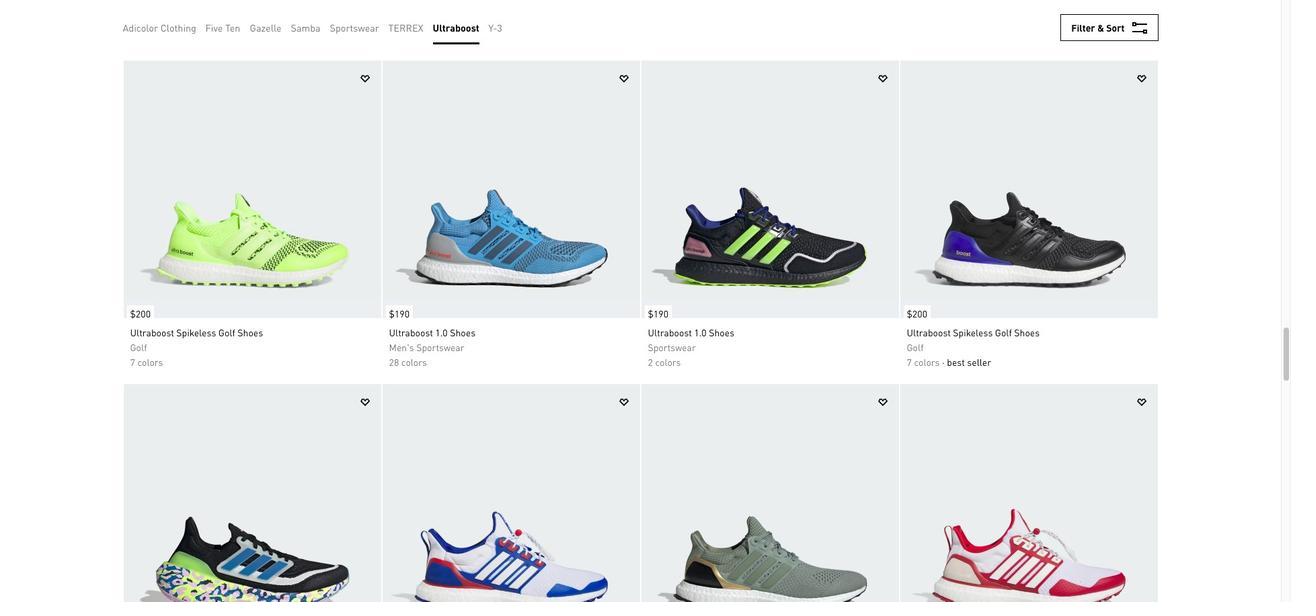 Task type: locate. For each thing, give the bounding box(es) containing it.
0 horizontal spatial 1.0
[[435, 326, 448, 338]]

0 horizontal spatial spikeless
[[176, 326, 216, 338]]

shoes inside ultraboost spikeless golf shoes golf 7 colors · best seller
[[1015, 326, 1040, 338]]

golf green ultraboost spikeless golf shoes image
[[123, 60, 381, 318]]

1 horizontal spatial 7
[[907, 356, 912, 368]]

1 $200 from the left
[[130, 307, 151, 319]]

$200 link
[[123, 299, 154, 321], [900, 299, 931, 321]]

1 horizontal spatial $190 link
[[641, 299, 672, 321]]

2 shoes from the left
[[450, 326, 476, 338]]

sort
[[1107, 22, 1125, 34]]

2 $190 from the left
[[648, 307, 669, 319]]

7 inside ultraboost spikeless golf shoes golf 7 colors
[[130, 356, 135, 368]]

men's
[[130, 17, 155, 30], [389, 341, 414, 353]]

$200
[[130, 307, 151, 319], [907, 307, 928, 319]]

best
[[175, 32, 193, 44], [947, 356, 965, 368]]

0 vertical spatial best
[[175, 32, 193, 44]]

men's sportswear blue ultraboost 1.0 shoes image
[[382, 60, 640, 318]]

$190 up ultraboost 1.0 shoes sportswear 2 colors
[[648, 307, 669, 319]]

sportswear inside "men's sportswear 28 colors · best seller"
[[158, 17, 206, 30]]

best inside "men's sportswear 28 colors · best seller"
[[175, 32, 193, 44]]

4 shoes from the left
[[1015, 326, 1040, 338]]

filter
[[1072, 22, 1096, 34]]

1 vertical spatial men's
[[389, 341, 414, 353]]

1 vertical spatial best
[[947, 356, 965, 368]]

ultraboost link
[[433, 20, 479, 35]]

0 horizontal spatial $200
[[130, 307, 151, 319]]

1 horizontal spatial 2
[[648, 356, 653, 368]]

1 $200 link from the left
[[123, 299, 154, 321]]

1 shoes from the left
[[238, 326, 263, 338]]

1 vertical spatial ·
[[942, 356, 945, 368]]

1 1.0 from the left
[[435, 326, 448, 338]]

spikeless
[[176, 326, 216, 338], [953, 326, 993, 338]]

0 vertical spatial ·
[[170, 32, 173, 44]]

0 vertical spatial men's
[[130, 17, 155, 30]]

$190 link
[[382, 299, 413, 321], [641, 299, 672, 321]]

1 vertical spatial 2
[[648, 356, 653, 368]]

3 shoes from the left
[[709, 326, 735, 338]]

0 horizontal spatial seller
[[196, 32, 220, 44]]

2 $200 link from the left
[[900, 299, 931, 321]]

28 inside "men's sportswear 28 colors · best seller"
[[130, 32, 140, 44]]

spikeless inside ultraboost spikeless golf shoes golf 7 colors
[[176, 326, 216, 338]]

seller inside ultraboost spikeless golf shoes golf 7 colors · best seller
[[967, 356, 992, 368]]

ultraboost
[[433, 22, 479, 34], [130, 326, 174, 338], [389, 326, 433, 338], [648, 326, 692, 338], [907, 326, 951, 338]]

1 $190 from the left
[[389, 307, 410, 319]]

2 $200 from the left
[[907, 307, 928, 319]]

shoes
[[238, 326, 263, 338], [450, 326, 476, 338], [709, 326, 735, 338], [1015, 326, 1040, 338]]

sportswear inside ultraboost 1.0 shoes men's sportswear 28 colors
[[417, 341, 465, 353]]

sportswear white indiana ultraboost 1.0 shoes image
[[900, 384, 1158, 602]]

1.0 inside ultraboost 1.0 shoes sportswear 2 colors
[[694, 326, 707, 338]]

1.0 inside ultraboost 1.0 shoes men's sportswear 28 colors
[[435, 326, 448, 338]]

1.0 for men's sportswear
[[435, 326, 448, 338]]

men's sportswear 28 colors · best seller
[[130, 17, 220, 44]]

y-
[[489, 22, 497, 34]]

7 inside ultraboost spikeless golf shoes golf 7 colors · best seller
[[907, 356, 912, 368]]

shoes inside ultraboost 1.0 shoes men's sportswear 28 colors
[[450, 326, 476, 338]]

spikeless for ultraboost spikeless golf shoes golf 7 colors · best seller
[[953, 326, 993, 338]]

1 $190 link from the left
[[382, 299, 413, 321]]

0 horizontal spatial $200 link
[[123, 299, 154, 321]]

1 horizontal spatial $200 link
[[900, 299, 931, 321]]

1 horizontal spatial $200
[[907, 307, 928, 319]]

1 horizontal spatial ·
[[942, 356, 945, 368]]

men's inside "men's sportswear 28 colors · best seller"
[[130, 17, 155, 30]]

1 vertical spatial 28
[[389, 356, 399, 368]]

clothing
[[161, 22, 196, 34]]

men's inside ultraboost 1.0 shoes men's sportswear 28 colors
[[389, 341, 414, 353]]

colors inside ultraboost 1.0 shoes men's sportswear 28 colors
[[401, 356, 427, 368]]

terrex
[[388, 22, 423, 34]]

1 horizontal spatial best
[[947, 356, 965, 368]]

1 horizontal spatial 1.0
[[694, 326, 707, 338]]

0 horizontal spatial men's
[[130, 17, 155, 30]]

2 inside ultraboost 1.0 shoes sportswear 2 colors
[[648, 356, 653, 368]]

1 spikeless from the left
[[176, 326, 216, 338]]

filter & sort button
[[1061, 14, 1159, 41]]

0 horizontal spatial best
[[175, 32, 193, 44]]

sportswear
[[158, 17, 206, 30], [389, 17, 437, 30], [330, 22, 379, 34], [417, 341, 465, 353], [648, 341, 696, 353]]

0 horizontal spatial 7
[[130, 356, 135, 368]]

men's sportswear green ultraboost 1.0 shoes image
[[641, 384, 899, 602]]

2 7 from the left
[[907, 356, 912, 368]]

0 horizontal spatial $190 link
[[382, 299, 413, 321]]

0 vertical spatial 28
[[130, 32, 140, 44]]

2 spikeless from the left
[[953, 326, 993, 338]]

0 horizontal spatial 2
[[389, 32, 394, 44]]

colors inside ultraboost 1.0 shoes sportswear 2 colors
[[655, 356, 681, 368]]

1.0
[[435, 326, 448, 338], [694, 326, 707, 338]]

ultraboost inside ultraboost spikeless golf shoes golf 7 colors · best seller
[[907, 326, 951, 338]]

$190 for ultraboost 1.0 shoes men's sportswear 28 colors
[[389, 307, 410, 319]]

0 vertical spatial seller
[[196, 32, 220, 44]]

ultraboost inside list
[[433, 22, 479, 34]]

1 horizontal spatial 28
[[389, 356, 399, 368]]

ultraboost spikeless golf shoes golf 7 colors · best seller
[[907, 326, 1040, 368]]

28
[[130, 32, 140, 44], [389, 356, 399, 368]]

colors
[[142, 32, 168, 44], [396, 32, 422, 44], [137, 356, 163, 368], [401, 356, 427, 368], [655, 356, 681, 368], [914, 356, 940, 368]]

$200 up ultraboost spikeless golf shoes golf 7 colors · best seller at right
[[907, 307, 928, 319]]

golf
[[218, 326, 235, 338], [995, 326, 1012, 338], [130, 341, 147, 353], [907, 341, 924, 353]]

ultraboost inside ultraboost spikeless golf shoes golf 7 colors
[[130, 326, 174, 338]]

ultraboost inside ultraboost 1.0 shoes men's sportswear 28 colors
[[389, 326, 433, 338]]

$190 up ultraboost 1.0 shoes men's sportswear 28 colors
[[389, 307, 410, 319]]

ten
[[225, 22, 240, 34]]

adicolor clothing
[[123, 22, 196, 34]]

0 horizontal spatial $190
[[389, 307, 410, 319]]

$190 link up ultraboost 1.0 shoes sportswear 2 colors
[[641, 299, 672, 321]]

$200 link for ultraboost spikeless golf shoes golf 7 colors
[[123, 299, 154, 321]]

7 for ultraboost spikeless golf shoes golf 7 colors · best seller
[[907, 356, 912, 368]]

samba link
[[291, 20, 321, 35]]

seller
[[196, 32, 220, 44], [967, 356, 992, 368]]

0 horizontal spatial ·
[[170, 32, 173, 44]]

2 1.0 from the left
[[694, 326, 707, 338]]

1 horizontal spatial seller
[[967, 356, 992, 368]]

spikeless for ultraboost spikeless golf shoes golf 7 colors
[[176, 326, 216, 338]]

five ten
[[205, 22, 240, 34]]

1 horizontal spatial spikeless
[[953, 326, 993, 338]]

gazelle link
[[250, 20, 282, 35]]

0 horizontal spatial 28
[[130, 32, 140, 44]]

ultraboost for ultraboost 1.0 shoes men's sportswear 28 colors
[[389, 326, 433, 338]]

1 horizontal spatial $190
[[648, 307, 669, 319]]

shoes inside ultraboost 1.0 shoes sportswear 2 colors
[[709, 326, 735, 338]]

sportswear white ku ultraboost 1.0 shoes image
[[382, 384, 640, 602]]

list
[[123, 11, 512, 44]]

$190 link up ultraboost 1.0 shoes men's sportswear 28 colors
[[382, 299, 413, 321]]

y-3 link
[[489, 20, 502, 35]]

ultraboost inside ultraboost 1.0 shoes sportswear 2 colors
[[648, 326, 692, 338]]

$190 for ultraboost 1.0 shoes sportswear 2 colors
[[648, 307, 669, 319]]

ultraboost for ultraboost spikeless golf shoes golf 7 colors · best seller
[[907, 326, 951, 338]]

ultraboost 1.0 shoes sportswear 2 colors
[[648, 326, 735, 368]]

sportswear black ultraboost 1.0 shoes image
[[641, 60, 899, 318]]

$200 for ultraboost spikeless golf shoes golf 7 colors · best seller
[[907, 307, 928, 319]]

y-3
[[489, 22, 502, 34]]

0 vertical spatial 2
[[389, 32, 394, 44]]

1 vertical spatial seller
[[967, 356, 992, 368]]

$190
[[389, 307, 410, 319], [648, 307, 669, 319]]

$200 up ultraboost spikeless golf shoes golf 7 colors
[[130, 307, 151, 319]]

$200 for ultraboost spikeless golf shoes golf 7 colors
[[130, 307, 151, 319]]

2 $190 link from the left
[[641, 299, 672, 321]]

3
[[497, 22, 502, 34]]

7
[[130, 356, 135, 368], [907, 356, 912, 368]]

filter & sort
[[1072, 22, 1125, 34]]

spikeless inside ultraboost spikeless golf shoes golf 7 colors · best seller
[[953, 326, 993, 338]]

·
[[170, 32, 173, 44], [942, 356, 945, 368]]

1 7 from the left
[[130, 356, 135, 368]]

2
[[389, 32, 394, 44], [648, 356, 653, 368]]

1 horizontal spatial men's
[[389, 341, 414, 353]]

colors inside "men's sportswear 28 colors · best seller"
[[142, 32, 168, 44]]

terrex link
[[388, 20, 423, 35]]

samba
[[291, 22, 321, 34]]



Task type: vqa. For each thing, say whether or not it's contained in the screenshot.
%
no



Task type: describe. For each thing, give the bounding box(es) containing it.
colors inside ultraboost spikeless golf shoes golf 7 colors
[[137, 356, 163, 368]]

&
[[1098, 22, 1105, 34]]

sportswear inside list
[[330, 22, 379, 34]]

· inside ultraboost spikeless golf shoes golf 7 colors · best seller
[[942, 356, 945, 368]]

seller inside "men's sportswear 28 colors · best seller"
[[196, 32, 220, 44]]

sportswear 2 colors
[[389, 17, 437, 44]]

· inside "men's sportswear 28 colors · best seller"
[[170, 32, 173, 44]]

2 inside sportswear 2 colors
[[389, 32, 394, 44]]

running black ultraboost light image
[[123, 384, 381, 602]]

five
[[205, 22, 223, 34]]

adicolor
[[123, 22, 158, 34]]

colors inside ultraboost spikeless golf shoes golf 7 colors · best seller
[[914, 356, 940, 368]]

ultraboost spikeless golf shoes golf 7 colors
[[130, 326, 263, 368]]

ultraboost for ultraboost spikeless golf shoes golf 7 colors
[[130, 326, 174, 338]]

$190 link for ultraboost 1.0 shoes men's sportswear 28 colors
[[382, 299, 413, 321]]

shoes inside ultraboost spikeless golf shoes golf 7 colors
[[238, 326, 263, 338]]

ultraboost for ultraboost
[[433, 22, 479, 34]]

adicolor clothing link
[[123, 20, 196, 35]]

sportswear inside ultraboost 1.0 shoes sportswear 2 colors
[[648, 341, 696, 353]]

five ten link
[[205, 20, 240, 35]]

1.0 for sportswear
[[694, 326, 707, 338]]

colors inside sportswear 2 colors
[[396, 32, 422, 44]]

$200 link for ultraboost spikeless golf shoes golf 7 colors · best seller
[[900, 299, 931, 321]]

ultraboost 1.0 shoes men's sportswear 28 colors
[[389, 326, 476, 368]]

7 for ultraboost spikeless golf shoes golf 7 colors
[[130, 356, 135, 368]]

gazelle
[[250, 22, 282, 34]]

sportswear link
[[330, 20, 379, 35]]

ultraboost for ultraboost 1.0 shoes sportswear 2 colors
[[648, 326, 692, 338]]

golf black ultraboost spikeless golf shoes image
[[900, 60, 1158, 318]]

28 inside ultraboost 1.0 shoes men's sportswear 28 colors
[[389, 356, 399, 368]]

best inside ultraboost spikeless golf shoes golf 7 colors · best seller
[[947, 356, 965, 368]]

$190 link for ultraboost 1.0 shoes sportswear 2 colors
[[641, 299, 672, 321]]

list containing adicolor clothing
[[123, 11, 512, 44]]



